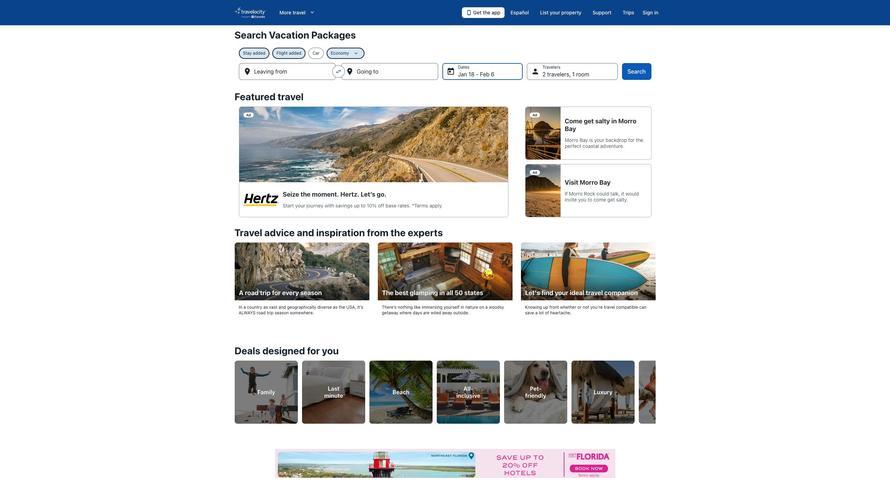 Task type: describe. For each thing, give the bounding box(es) containing it.
travel advice and inspiration from the experts region
[[231, 223, 660, 329]]

next image
[[652, 386, 660, 395]]

travelocity logo image
[[235, 7, 266, 18]]



Task type: vqa. For each thing, say whether or not it's contained in the screenshot.
travelocity logo
yes



Task type: locate. For each thing, give the bounding box(es) containing it.
previous image
[[231, 386, 239, 395]]

swap origin and destination values image
[[336, 68, 342, 75]]

featured travel region
[[231, 87, 660, 223]]

main content
[[0, 25, 891, 479]]

download the app button image
[[467, 10, 472, 15]]



